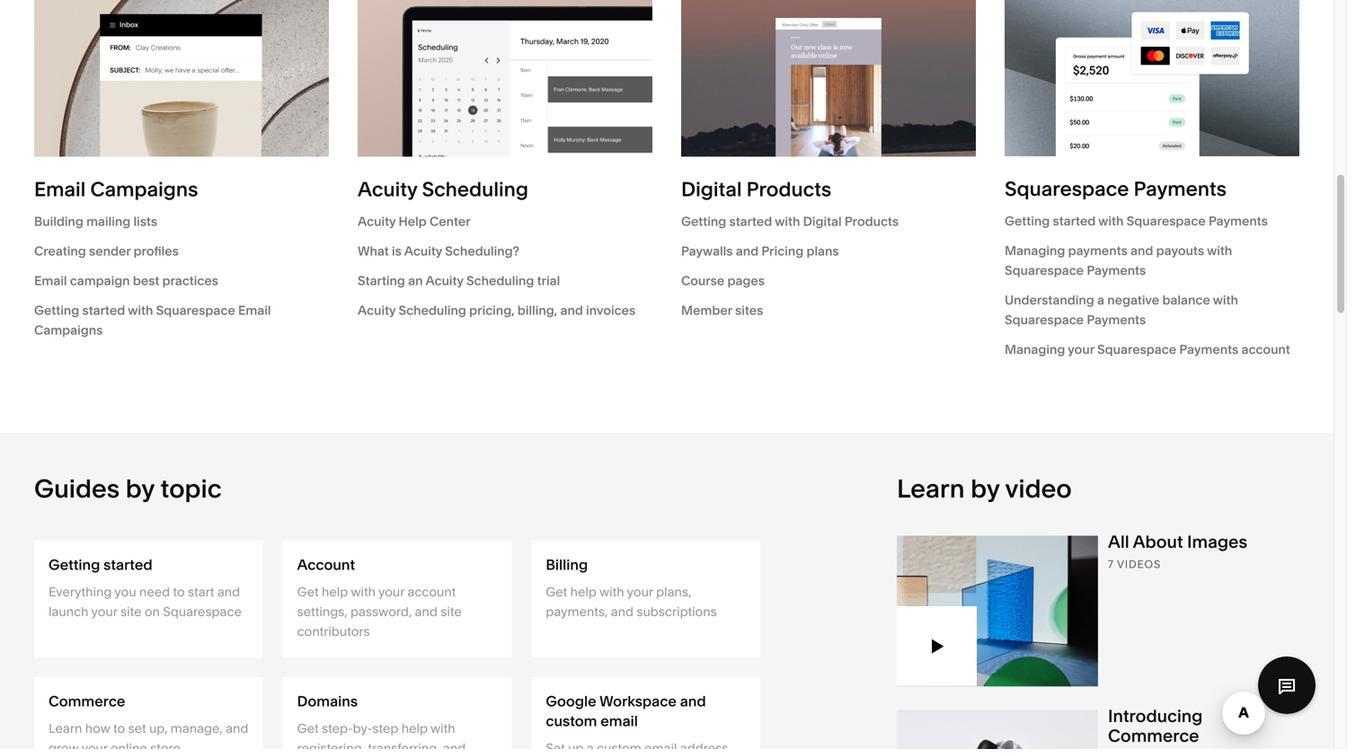 Task type: vqa. For each thing, say whether or not it's contained in the screenshot.
Getting started with Digital Products at the right top of the page
yes



Task type: locate. For each thing, give the bounding box(es) containing it.
everything
[[49, 585, 112, 600]]

online
[[111, 742, 147, 750]]

2 horizontal spatial help
[[571, 585, 597, 600]]

squarespace up understanding
[[1005, 263, 1084, 278]]

acuity up help
[[358, 177, 418, 201]]

custom
[[546, 713, 598, 731]]

by left topic
[[126, 474, 155, 505]]

and down the getting started with squarespace payments
[[1131, 243, 1154, 259]]

0 horizontal spatial site
[[120, 605, 142, 620]]

balance
[[1163, 293, 1211, 308]]

1 vertical spatial to
[[113, 722, 125, 737]]

commerce inside the introducing commerce
[[1109, 726, 1200, 747]]

0 vertical spatial commerce
[[49, 693, 125, 711]]

getting for getting started
[[49, 557, 100, 574]]

getting started with squarespace payments link
[[1005, 211, 1300, 231]]

acuity for acuity scheduling
[[358, 177, 418, 201]]

1 horizontal spatial help
[[402, 722, 428, 737]]

site right password,
[[441, 605, 462, 620]]

0 vertical spatial scheduling
[[422, 177, 529, 201]]

and right 'start'
[[217, 585, 240, 600]]

subscriptions
[[637, 605, 717, 620]]

squarespace up 'payouts'
[[1127, 214, 1206, 229]]

digital
[[682, 177, 742, 201], [804, 214, 842, 229]]

email inside getting started with squarespace email campaigns
[[238, 303, 271, 318]]

understanding a negative balance with squarespace payments link
[[1005, 291, 1300, 330]]

scheduling up acuity scheduling pricing, billing, and invoices on the top of page
[[467, 273, 534, 289]]

and right "billing," in the top left of the page
[[561, 303, 583, 318]]

payouts
[[1157, 243, 1205, 259]]

1 horizontal spatial learn
[[897, 474, 965, 505]]

1 vertical spatial account
[[408, 585, 456, 600]]

with right balance
[[1214, 293, 1239, 308]]

managing down understanding
[[1005, 342, 1066, 358]]

1 horizontal spatial site
[[441, 605, 462, 620]]

managing inside managing payments and payouts with squarespace payments
[[1005, 243, 1066, 259]]

with up pricing
[[775, 214, 801, 229]]

with right 'payouts'
[[1208, 243, 1233, 259]]

learn how to set up, manage, and grow your online store
[[49, 722, 249, 750]]

launch
[[49, 605, 89, 620]]

and inside get help with your account settings, password, and site contributors
[[415, 605, 438, 620]]

help up payments,
[[571, 585, 597, 600]]

topic
[[160, 474, 222, 505]]

0 vertical spatial products
[[747, 177, 832, 201]]

started down campaign
[[82, 303, 125, 318]]

squarespace down practices
[[156, 303, 235, 318]]

campaigns down campaign
[[34, 323, 103, 338]]

started for getting started
[[104, 557, 153, 574]]

a pair of white shoes image
[[897, 707, 1099, 750]]

digital up plans
[[804, 214, 842, 229]]

campaigns up "lists"
[[90, 177, 198, 201]]

by left video
[[971, 474, 1000, 505]]

1 horizontal spatial digital
[[804, 214, 842, 229]]

pricing
[[762, 244, 804, 259]]

and inside learn how to set up, manage, and grow your online store
[[226, 722, 249, 737]]

getting inside getting started with squarespace payments link
[[1005, 214, 1050, 229]]

member sites link
[[682, 301, 977, 321]]

learn inside learn how to set up, manage, and grow your online store
[[49, 722, 82, 737]]

with inside get help with your account settings, password, and site contributors
[[351, 585, 376, 600]]

0 vertical spatial learn
[[897, 474, 965, 505]]

with up payments,
[[600, 585, 625, 600]]

building
[[34, 214, 83, 229]]

managing up understanding
[[1005, 243, 1066, 259]]

and up pages
[[736, 244, 759, 259]]

your inside get help with your plans, payments, and subscriptions
[[627, 585, 653, 600]]

acuity right is
[[404, 244, 442, 259]]

pricing,
[[470, 303, 515, 318]]

email up building
[[34, 177, 86, 201]]

1 managing from the top
[[1005, 243, 1066, 259]]

learn for learn how to set up, manage, and grow your online store
[[49, 722, 82, 737]]

1 by from the left
[[126, 474, 155, 505]]

payments
[[1069, 243, 1128, 259]]

get inside get step-by-step help with registering, transferring, an
[[297, 722, 319, 737]]

acuity inside acuity scheduling link
[[358, 177, 418, 201]]

getting up everything
[[49, 557, 100, 574]]

your inside get help with your account settings, password, and site contributors
[[379, 585, 405, 600]]

started
[[1053, 214, 1096, 229], [730, 214, 773, 229], [82, 303, 125, 318], [104, 557, 153, 574]]

0 horizontal spatial account
[[408, 585, 456, 600]]

creating sender profiles link
[[34, 241, 329, 261]]

an abstract photo of shapes and colors image
[[897, 533, 1099, 687]]

email campaign best practices
[[34, 273, 218, 289]]

site down the you
[[120, 605, 142, 620]]

with up transferring,
[[431, 722, 456, 737]]

getting inside getting started with digital products link
[[682, 214, 727, 229]]

2 vertical spatial email
[[238, 303, 271, 318]]

google
[[546, 693, 597, 711]]

2 site from the left
[[441, 605, 462, 620]]

guides
[[34, 474, 120, 505]]

acuity inside 'acuity scheduling pricing, billing, and invoices' link
[[358, 303, 396, 318]]

squarespace
[[1005, 177, 1130, 201], [1127, 214, 1206, 229], [1005, 263, 1084, 278], [156, 303, 235, 318], [1005, 313, 1084, 328], [1098, 342, 1177, 358], [163, 605, 242, 620]]

managing your squarespace payments account link
[[1005, 340, 1300, 360]]

and inside "everything you need to start and launch your site on squarespace"
[[217, 585, 240, 600]]

your up password,
[[379, 585, 405, 600]]

and right password,
[[415, 605, 438, 620]]

0 horizontal spatial products
[[747, 177, 832, 201]]

about
[[1134, 532, 1184, 553]]

everything you need to start and launch your site on squarespace
[[49, 585, 242, 620]]

with inside managing payments and payouts with squarespace payments
[[1208, 243, 1233, 259]]

your left 'plans,'
[[627, 585, 653, 600]]

getting up 'paywalls'
[[682, 214, 727, 229]]

pages
[[728, 273, 765, 289]]

email for email campaigns
[[34, 177, 86, 201]]

acuity right an
[[426, 273, 464, 289]]

managing for managing payments and payouts with squarespace payments
[[1005, 243, 1066, 259]]

1 vertical spatial scheduling
[[467, 273, 534, 289]]

acuity help center link
[[358, 212, 653, 231]]

site
[[120, 605, 142, 620], [441, 605, 462, 620]]

1 vertical spatial campaigns
[[34, 323, 103, 338]]

getting up understanding
[[1005, 214, 1050, 229]]

payments inside the understanding a negative balance with squarespace payments
[[1087, 313, 1147, 328]]

help inside get help with your plans, payments, and subscriptions
[[571, 585, 597, 600]]

learn
[[897, 474, 965, 505], [49, 722, 82, 737]]

a screenshot of the acuity product in the squarespace platform image
[[358, 0, 653, 157]]

with inside get step-by-step help with registering, transferring, an
[[431, 722, 456, 737]]

getting inside getting started with squarespace email campaigns
[[34, 303, 79, 318]]

and right workspace
[[680, 693, 706, 711]]

1 horizontal spatial commerce
[[1109, 726, 1200, 747]]

by for topic
[[126, 474, 155, 505]]

your inside "everything you need to start and launch your site on squarespace"
[[91, 605, 117, 620]]

acuity down starting
[[358, 303, 396, 318]]

get up the settings,
[[297, 585, 319, 600]]

products up getting started with digital products
[[747, 177, 832, 201]]

a
[[1098, 293, 1105, 308]]

settings,
[[297, 605, 348, 620]]

get help with your account settings, password, and site contributors
[[297, 585, 462, 640]]

0 horizontal spatial by
[[126, 474, 155, 505]]

invoices
[[586, 303, 636, 318]]

help up the settings,
[[322, 585, 348, 600]]

1 horizontal spatial account
[[1242, 342, 1291, 358]]

site inside "everything you need to start and launch your site on squarespace"
[[120, 605, 142, 620]]

plans,
[[656, 585, 692, 600]]

2 managing from the top
[[1005, 342, 1066, 358]]

creating
[[34, 244, 86, 259]]

domains
[[297, 693, 358, 711]]

get up registering,
[[297, 722, 319, 737]]

0 horizontal spatial digital
[[682, 177, 742, 201]]

account for your
[[408, 585, 456, 600]]

squarespace up payments
[[1005, 177, 1130, 201]]

2 vertical spatial scheduling
[[399, 303, 467, 318]]

with down best
[[128, 303, 153, 318]]

your down how
[[81, 742, 108, 750]]

negative
[[1108, 293, 1160, 308]]

account inside get help with your account settings, password, and site contributors
[[408, 585, 456, 600]]

and right payments,
[[611, 605, 634, 620]]

video
[[1006, 474, 1072, 505]]

your
[[1069, 342, 1095, 358], [379, 585, 405, 600], [627, 585, 653, 600], [91, 605, 117, 620], [81, 742, 108, 750]]

site inside get help with your account settings, password, and site contributors
[[441, 605, 462, 620]]

0 vertical spatial account
[[1242, 342, 1291, 358]]

scheduling?
[[445, 244, 520, 259]]

acuity inside acuity help center link
[[358, 214, 396, 229]]

help up transferring,
[[402, 722, 428, 737]]

7
[[1109, 558, 1115, 571]]

getting started with digital products
[[682, 214, 899, 229]]

getting down campaign
[[34, 303, 79, 318]]

to
[[173, 585, 185, 600], [113, 722, 125, 737]]

account for payments
[[1242, 342, 1291, 358]]

getting for getting started with squarespace payments
[[1005, 214, 1050, 229]]

0 horizontal spatial commerce
[[49, 693, 125, 711]]

to left set
[[113, 722, 125, 737]]

acuity for acuity scheduling pricing, billing, and invoices
[[358, 303, 396, 318]]

get help with your plans, payments, and subscriptions
[[546, 585, 717, 620]]

acuity scheduling link
[[358, 177, 653, 202]]

is
[[392, 244, 402, 259]]

with up password,
[[351, 585, 376, 600]]

1 vertical spatial products
[[845, 214, 899, 229]]

email down email campaign best practices link
[[238, 303, 271, 318]]

what
[[358, 244, 389, 259]]

scheduling up center
[[422, 177, 529, 201]]

email down creating at the left top of the page
[[34, 273, 67, 289]]

products
[[747, 177, 832, 201], [845, 214, 899, 229]]

acuity
[[358, 177, 418, 201], [358, 214, 396, 229], [404, 244, 442, 259], [426, 273, 464, 289], [358, 303, 396, 318]]

0 vertical spatial email
[[34, 177, 86, 201]]

and right manage,
[[226, 722, 249, 737]]

campaigns inside getting started with squarespace email campaigns
[[34, 323, 103, 338]]

to left 'start'
[[173, 585, 185, 600]]

0 horizontal spatial learn
[[49, 722, 82, 737]]

your down the you
[[91, 605, 117, 620]]

1 vertical spatial commerce
[[1109, 726, 1200, 747]]

0 horizontal spatial to
[[113, 722, 125, 737]]

and inside 'acuity scheduling pricing, billing, and invoices' link
[[561, 303, 583, 318]]

get inside get help with your plans, payments, and subscriptions
[[546, 585, 568, 600]]

get for account
[[297, 585, 319, 600]]

help inside get help with your account settings, password, and site contributors
[[322, 585, 348, 600]]

1 site from the left
[[120, 605, 142, 620]]

scheduling down an
[[399, 303, 467, 318]]

store
[[150, 742, 181, 750]]

and
[[1131, 243, 1154, 259], [736, 244, 759, 259], [561, 303, 583, 318], [217, 585, 240, 600], [415, 605, 438, 620], [611, 605, 634, 620], [680, 693, 706, 711], [226, 722, 249, 737]]

get inside get help with your account settings, password, and site contributors
[[297, 585, 319, 600]]

1 vertical spatial email
[[34, 273, 67, 289]]

trial
[[537, 273, 560, 289]]

acuity up 'what'
[[358, 214, 396, 229]]

commerce
[[49, 693, 125, 711], [1109, 726, 1200, 747]]

squarespace down understanding
[[1005, 313, 1084, 328]]

managing your squarespace payments account
[[1005, 342, 1291, 358]]

squarespace down 'start'
[[163, 605, 242, 620]]

to inside "everything you need to start and launch your site on squarespace"
[[173, 585, 185, 600]]

started up paywalls and pricing plans
[[730, 214, 773, 229]]

0 vertical spatial managing
[[1005, 243, 1066, 259]]

started up the you
[[104, 557, 153, 574]]

2 by from the left
[[971, 474, 1000, 505]]

introducing commerce link
[[897, 697, 1300, 750]]

1 horizontal spatial to
[[173, 585, 185, 600]]

1 vertical spatial learn
[[49, 722, 82, 737]]

1 vertical spatial managing
[[1005, 342, 1066, 358]]

products up paywalls and pricing plans link
[[845, 214, 899, 229]]

squarespace down understanding a negative balance with squarespace payments "link"
[[1098, 342, 1177, 358]]

started inside getting started with squarespace email campaigns
[[82, 303, 125, 318]]

get up payments,
[[546, 585, 568, 600]]

start
[[188, 585, 214, 600]]

0 vertical spatial to
[[173, 585, 185, 600]]

lists
[[134, 214, 157, 229]]

digital up 'paywalls'
[[682, 177, 742, 201]]

building mailing lists
[[34, 214, 157, 229]]

0 horizontal spatial help
[[322, 585, 348, 600]]

started for getting started with squarespace email campaigns
[[82, 303, 125, 318]]

1 horizontal spatial by
[[971, 474, 1000, 505]]

1 vertical spatial digital
[[804, 214, 842, 229]]

by-
[[353, 722, 373, 737]]

started up payments
[[1053, 214, 1096, 229]]



Task type: describe. For each thing, give the bounding box(es) containing it.
acuity help center
[[358, 214, 471, 229]]

billing
[[546, 557, 588, 574]]

introducing commerce
[[1109, 706, 1203, 747]]

all
[[1109, 532, 1130, 553]]

paywalls
[[682, 244, 733, 259]]

profiles
[[134, 244, 179, 259]]

need
[[139, 585, 170, 600]]

step-
[[322, 722, 353, 737]]

get for billing
[[546, 585, 568, 600]]

squarespace inside getting started with squarespace email campaigns
[[156, 303, 235, 318]]

up,
[[149, 722, 168, 737]]

what is acuity scheduling?
[[358, 244, 520, 259]]

help for account
[[322, 585, 348, 600]]

all about images 7 videos
[[1109, 532, 1248, 571]]

squarespace inside managing payments and payouts with squarespace payments
[[1005, 263, 1084, 278]]

getting started with squarespace email campaigns link
[[34, 301, 329, 340]]

an
[[408, 273, 423, 289]]

a sample imagery for sending email campaigns image
[[34, 0, 329, 157]]

0 vertical spatial digital
[[682, 177, 742, 201]]

acuity scheduling pricing, billing, and invoices
[[358, 303, 636, 318]]

introducing
[[1109, 706, 1203, 727]]

acuity for acuity help center
[[358, 214, 396, 229]]

acuity inside what is acuity scheduling? link
[[404, 244, 442, 259]]

acuity scheduling
[[358, 177, 529, 201]]

started for getting started with squarespace payments
[[1053, 214, 1096, 229]]

course pages link
[[682, 271, 977, 291]]

google workspace and custom email
[[546, 693, 706, 731]]

starting
[[358, 273, 405, 289]]

learn for learn by video
[[897, 474, 965, 505]]

campaign
[[70, 273, 130, 289]]

member sites
[[682, 303, 764, 318]]

a screenshot of the member area product in the squarespace platform image
[[682, 0, 977, 157]]

course
[[682, 273, 725, 289]]

workspace
[[600, 693, 677, 711]]

sites
[[736, 303, 764, 318]]

getting for getting started with squarespace email campaigns
[[34, 303, 79, 318]]

building mailing lists link
[[34, 212, 329, 231]]

contributors
[[297, 625, 370, 640]]

squarespace payments
[[1005, 177, 1227, 201]]

member
[[682, 303, 733, 318]]

course pages
[[682, 273, 765, 289]]

managing payments and payouts with squarespace payments link
[[1005, 241, 1300, 281]]

you
[[115, 585, 136, 600]]

with inside the understanding a negative balance with squarespace payments
[[1214, 293, 1239, 308]]

password,
[[351, 605, 412, 620]]

email
[[601, 713, 638, 731]]

what is acuity scheduling? link
[[358, 241, 653, 261]]

a squarespace website example image
[[1005, 0, 1300, 157]]

billing,
[[518, 303, 558, 318]]

email campaigns link
[[34, 177, 329, 202]]

email campaign best practices link
[[34, 271, 329, 291]]

acuity inside starting an acuity scheduling trial 'link'
[[426, 273, 464, 289]]

acuity scheduling pricing, billing, and invoices link
[[358, 301, 653, 321]]

site for account
[[441, 605, 462, 620]]

mailing
[[86, 214, 131, 229]]

1 horizontal spatial products
[[845, 214, 899, 229]]

squarespace inside "everything you need to start and launch your site on squarespace"
[[163, 605, 242, 620]]

step
[[373, 722, 399, 737]]

help for billing
[[571, 585, 597, 600]]

your down the understanding a negative balance with squarespace payments
[[1069, 342, 1095, 358]]

guides by topic
[[34, 474, 222, 505]]

with inside getting started with squarespace email campaigns
[[128, 303, 153, 318]]

squarespace payments link
[[1005, 176, 1300, 202]]

to inside learn how to set up, manage, and grow your online store
[[113, 722, 125, 737]]

creating sender profiles
[[34, 244, 179, 259]]

and inside google workspace and custom email
[[680, 693, 706, 711]]

and inside managing payments and payouts with squarespace payments
[[1131, 243, 1154, 259]]

started for getting started with digital products
[[730, 214, 773, 229]]

videos
[[1118, 558, 1162, 571]]

transferring,
[[368, 742, 440, 750]]

get for domains
[[297, 722, 319, 737]]

scheduling inside 'link'
[[467, 273, 534, 289]]

by for video
[[971, 474, 1000, 505]]

starting an acuity scheduling trial
[[358, 273, 560, 289]]

plans
[[807, 244, 840, 259]]

paywalls and pricing plans
[[682, 244, 840, 259]]

site for getting started
[[120, 605, 142, 620]]

registering,
[[297, 742, 365, 750]]

getting for getting started with digital products
[[682, 214, 727, 229]]

managing payments and payouts with squarespace payments
[[1005, 243, 1233, 278]]

email for email campaign best practices
[[34, 273, 67, 289]]

managing for managing your squarespace payments account
[[1005, 342, 1066, 358]]

help
[[399, 214, 427, 229]]

digital products
[[682, 177, 832, 201]]

with inside get help with your plans, payments, and subscriptions
[[600, 585, 625, 600]]

help inside get step-by-step help with registering, transferring, an
[[402, 722, 428, 737]]

and inside paywalls and pricing plans link
[[736, 244, 759, 259]]

email campaigns
[[34, 177, 198, 201]]

payments inside managing payments and payouts with squarespace payments
[[1087, 263, 1147, 278]]

practices
[[162, 273, 218, 289]]

getting started with squarespace payments
[[1005, 214, 1269, 229]]

with up payments
[[1099, 214, 1124, 229]]

grow
[[49, 742, 79, 750]]

your inside learn how to set up, manage, and grow your online store
[[81, 742, 108, 750]]

digital products link
[[682, 177, 977, 202]]

squarespace inside the understanding a negative balance with squarespace payments
[[1005, 313, 1084, 328]]

set
[[128, 722, 146, 737]]

scheduling for acuity scheduling pricing, billing, and invoices
[[399, 303, 467, 318]]

manage,
[[171, 722, 223, 737]]

getting started with digital products link
[[682, 212, 977, 231]]

0 vertical spatial campaigns
[[90, 177, 198, 201]]

understanding
[[1005, 293, 1095, 308]]

best
[[133, 273, 160, 289]]

scheduling for acuity scheduling
[[422, 177, 529, 201]]

on
[[145, 605, 160, 620]]

get step-by-step help with registering, transferring, an
[[297, 722, 466, 750]]

how
[[85, 722, 110, 737]]

paywalls and pricing plans link
[[682, 241, 977, 261]]

and inside get help with your plans, payments, and subscriptions
[[611, 605, 634, 620]]

learn by video
[[897, 474, 1072, 505]]



